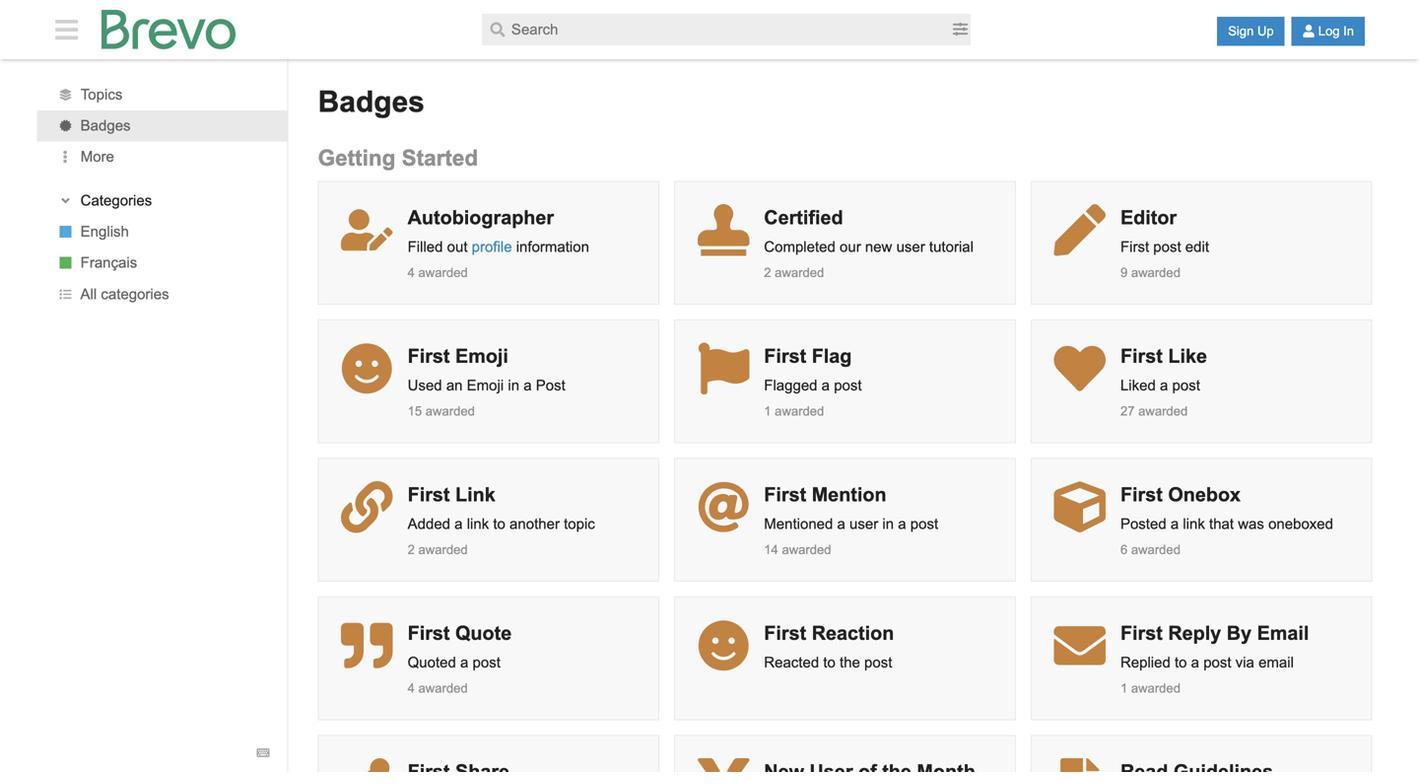 Task type: vqa. For each thing, say whether or not it's contained in the screenshot.


Task type: locate. For each thing, give the bounding box(es) containing it.
1 horizontal spatial in
[[883, 515, 894, 532]]

1 awarded down "flagged"
[[764, 404, 825, 418]]

1 link from the left
[[467, 515, 489, 532]]

awarded down completed
[[775, 265, 825, 280]]

tutorial
[[930, 238, 974, 255]]

first up mentioned
[[764, 484, 807, 505]]

profile
[[472, 238, 512, 255]]

in for mention
[[883, 515, 894, 532]]

awarded for first quote
[[419, 681, 468, 695]]

2 4 from the top
[[408, 681, 415, 695]]

flagged
[[764, 377, 818, 393]]

first
[[1121, 238, 1150, 255], [408, 345, 450, 367], [764, 345, 807, 367], [1121, 345, 1163, 367], [408, 484, 450, 505], [764, 484, 807, 505], [1121, 484, 1163, 505], [408, 622, 450, 644], [764, 622, 807, 644], [1121, 622, 1163, 644]]

awarded for first flag
[[775, 404, 825, 418]]

first post edit
[[1121, 238, 1210, 255]]

1 vertical spatial emoji
[[467, 377, 504, 393]]

getting
[[318, 145, 396, 171]]

4 awarded down quoted
[[408, 681, 468, 695]]

1 4 from the top
[[408, 265, 415, 280]]

to left the
[[824, 654, 836, 670]]

awarded for first onebox
[[1132, 542, 1181, 557]]

emoji up used an emoji in a post
[[456, 345, 509, 367]]

first up 9 at the right top of the page
[[1121, 238, 1150, 255]]

0 horizontal spatial 1
[[764, 404, 772, 418]]

user
[[897, 238, 926, 255], [850, 515, 879, 532]]

1 awarded down replied
[[1121, 681, 1181, 695]]

certified
[[764, 207, 844, 228]]

first up quoted
[[408, 622, 450, 644]]

awarded for first reply by email
[[1132, 681, 1181, 695]]

profile link
[[472, 238, 512, 255]]

2
[[764, 265, 772, 280], [408, 542, 415, 557]]

first emoji
[[408, 345, 509, 367]]

0 vertical spatial 4
[[408, 265, 415, 280]]

4 down quoted
[[408, 681, 415, 695]]

0 horizontal spatial 2 awarded
[[408, 542, 468, 557]]

badges main content
[[37, 59, 1383, 772]]

0 vertical spatial 1
[[764, 404, 772, 418]]

topic
[[564, 515, 595, 532]]

1 awarded for flag
[[764, 404, 825, 418]]

up
[[1258, 23, 1275, 38]]

2 4 awarded from the top
[[408, 681, 468, 695]]

0 vertical spatial 4 awarded
[[408, 265, 468, 280]]

1 vertical spatial 4
[[408, 681, 415, 695]]

1 down replied
[[1121, 681, 1128, 695]]

2 link from the left
[[1184, 515, 1206, 532]]

first for first reaction
[[764, 622, 807, 644]]

1 awarded
[[764, 404, 825, 418], [1121, 681, 1181, 695]]

quote
[[456, 622, 512, 644]]

first up replied
[[1121, 622, 1163, 644]]

awarded down 'liked a post' at the right of the page
[[1139, 404, 1188, 418]]

user down mention
[[850, 515, 879, 532]]

2 for certified
[[764, 265, 772, 280]]

filled
[[408, 238, 443, 255]]

1 horizontal spatial 1 awarded
[[1121, 681, 1181, 695]]

awarded down first post edit on the right top of page
[[1132, 265, 1181, 280]]

1 vertical spatial 4 awarded
[[408, 681, 468, 695]]

emoji
[[456, 345, 509, 367], [467, 377, 504, 393]]

0 horizontal spatial 2
[[408, 542, 415, 557]]

to down reply
[[1175, 654, 1188, 670]]

0 horizontal spatial link
[[467, 515, 489, 532]]

used an emoji in a post
[[408, 377, 566, 393]]

in down mention
[[883, 515, 894, 532]]

1 horizontal spatial link
[[1184, 515, 1206, 532]]

first link
[[408, 484, 496, 505]]

another
[[510, 515, 560, 532]]

4 down filled
[[408, 265, 415, 280]]

badges
[[318, 85, 425, 118], [81, 117, 131, 134]]

our
[[840, 238, 862, 255]]

awarded down replied
[[1132, 681, 1181, 695]]

replied to a post via email
[[1121, 654, 1295, 670]]

quoted
[[408, 654, 456, 670]]

first for first mention
[[764, 484, 807, 505]]

27 awarded
[[1121, 404, 1188, 418]]

awarded down posted
[[1132, 542, 1181, 557]]

1 horizontal spatial 2
[[764, 265, 772, 280]]

first up posted
[[1121, 484, 1163, 505]]

awarded down mentioned
[[782, 542, 832, 557]]

1 horizontal spatial 2 awarded
[[764, 265, 825, 280]]

awarded for certified
[[775, 265, 825, 280]]

first up used
[[408, 345, 450, 367]]

awarded down an
[[426, 404, 475, 418]]

email
[[1258, 622, 1310, 644]]

1 vertical spatial 2 awarded
[[408, 542, 468, 557]]

brevo community image
[[102, 10, 235, 49]]

completed
[[764, 238, 836, 255]]

emoji right an
[[467, 377, 504, 393]]

1 4 awarded from the top
[[408, 265, 468, 280]]

user right new
[[897, 238, 926, 255]]

to for first reply by email
[[1175, 654, 1188, 670]]

2 awarded down added in the left bottom of the page
[[408, 542, 468, 557]]

0 vertical spatial user
[[897, 238, 926, 255]]

first reaction link
[[764, 622, 895, 644]]

link
[[467, 515, 489, 532], [1184, 515, 1206, 532]]

awarded down quoted a post
[[419, 681, 468, 695]]

4 awarded
[[408, 265, 468, 280], [408, 681, 468, 695]]

oneboxed
[[1269, 515, 1334, 532]]

1 for first reply by email
[[1121, 681, 1128, 695]]

more button
[[37, 141, 287, 172]]

search image
[[490, 22, 505, 37]]

0 vertical spatial 1 awarded
[[764, 404, 825, 418]]

reply
[[1169, 622, 1222, 644]]

1 vertical spatial 2
[[408, 542, 415, 557]]

0 horizontal spatial in
[[508, 377, 520, 393]]

1 vertical spatial 1 awarded
[[1121, 681, 1181, 695]]

hide sidebar image
[[50, 17, 84, 43]]

link left that
[[1184, 515, 1206, 532]]

2 awarded for first link
[[408, 542, 468, 557]]

all categories
[[81, 286, 169, 302]]

first reaction
[[764, 622, 895, 644]]

in for emoji
[[508, 377, 520, 393]]

completed our new user tutorial
[[764, 238, 974, 255]]

first up added in the left bottom of the page
[[408, 484, 450, 505]]

4 awarded for autobiographer
[[408, 265, 468, 280]]

was
[[1239, 515, 1265, 532]]

1 down "flagged"
[[764, 404, 772, 418]]

awarded down out
[[419, 265, 468, 280]]

user image
[[1303, 25, 1316, 38]]

0 vertical spatial in
[[508, 377, 520, 393]]

0 horizontal spatial user
[[850, 515, 879, 532]]

awarded for first emoji
[[426, 404, 475, 418]]

2 horizontal spatial to
[[1175, 654, 1188, 670]]

0 vertical spatial emoji
[[456, 345, 509, 367]]

that
[[1210, 515, 1235, 532]]

4 awarded down filled
[[408, 265, 468, 280]]

1 vertical spatial in
[[883, 515, 894, 532]]

first onebox
[[1121, 484, 1241, 505]]

2 awarded down completed
[[764, 265, 825, 280]]

badges link
[[37, 110, 287, 141]]

log in button
[[1292, 17, 1366, 46]]

all
[[81, 286, 97, 302]]

information
[[516, 238, 590, 255]]

replied
[[1121, 654, 1171, 670]]

all categories link
[[37, 279, 287, 310]]

awarded for autobiographer
[[419, 265, 468, 280]]

autobiographer link
[[408, 207, 554, 228]]

edit
[[1186, 238, 1210, 255]]

open advanced search image
[[954, 22, 968, 36]]

first like
[[1121, 345, 1208, 367]]

1 horizontal spatial to
[[824, 654, 836, 670]]

27
[[1121, 404, 1135, 418]]

4
[[408, 265, 415, 280], [408, 681, 415, 695]]

0 vertical spatial 2 awarded
[[764, 265, 825, 280]]

topics link
[[37, 79, 287, 110]]

mentioned a user in a post
[[764, 515, 939, 532]]

link down link
[[467, 515, 489, 532]]

0 horizontal spatial 1 awarded
[[764, 404, 825, 418]]

awarded down "flagged"
[[775, 404, 825, 418]]

awarded down added in the left bottom of the page
[[419, 542, 468, 557]]

badges up getting on the left top
[[318, 85, 425, 118]]

badges down topics
[[81, 117, 131, 134]]

Search text field
[[482, 14, 951, 45]]

categories
[[81, 192, 152, 209]]

2 down added in the left bottom of the page
[[408, 542, 415, 557]]

6 awarded
[[1121, 542, 1181, 557]]

link for onebox
[[1184, 515, 1206, 532]]

2 down completed
[[764, 265, 772, 280]]

1 horizontal spatial 1
[[1121, 681, 1128, 695]]

link
[[456, 484, 496, 505]]

to
[[493, 515, 506, 532], [824, 654, 836, 670], [1175, 654, 1188, 670]]

2 awarded
[[764, 265, 825, 280], [408, 542, 468, 557]]

a for first link
[[455, 515, 463, 532]]

1 vertical spatial 1
[[1121, 681, 1128, 695]]

flagged a post
[[764, 377, 862, 393]]

to for first reaction
[[824, 654, 836, 670]]

first up "flagged"
[[764, 345, 807, 367]]

sign up
[[1229, 23, 1275, 38]]

to left another
[[493, 515, 506, 532]]

first up reacted
[[764, 622, 807, 644]]

first up liked
[[1121, 345, 1163, 367]]

a for first like
[[1161, 377, 1169, 393]]

in left the post
[[508, 377, 520, 393]]

1 awarded for reply
[[1121, 681, 1181, 695]]

0 vertical spatial 2
[[764, 265, 772, 280]]



Task type: describe. For each thing, give the bounding box(es) containing it.
1 horizontal spatial user
[[897, 238, 926, 255]]

getting started
[[318, 145, 478, 171]]

liked a post
[[1121, 377, 1201, 393]]

used
[[408, 377, 442, 393]]

added a link to another topic
[[408, 515, 595, 532]]

in
[[1344, 23, 1355, 38]]

layer group image
[[59, 89, 71, 101]]

4 awarded for first quote
[[408, 681, 468, 695]]

filled out profile information
[[408, 238, 590, 255]]

9
[[1121, 265, 1128, 280]]

awarded for first like
[[1139, 404, 1188, 418]]

a for first onebox
[[1171, 515, 1179, 532]]

started
[[402, 145, 478, 171]]

15 awarded
[[408, 404, 475, 418]]

certificate image
[[59, 120, 71, 132]]

reaction
[[812, 622, 895, 644]]

a for first flag
[[822, 377, 830, 393]]

first for first post edit
[[1121, 238, 1150, 255]]

2 awarded for certified
[[764, 265, 825, 280]]

first link link
[[408, 484, 496, 505]]

list image
[[59, 288, 71, 300]]

first mention link
[[764, 484, 887, 505]]

onebox
[[1169, 484, 1241, 505]]

14 awarded
[[764, 542, 832, 557]]

15
[[408, 404, 422, 418]]

keyboard shortcuts image
[[257, 746, 270, 759]]

4 for first quote
[[408, 681, 415, 695]]

first reply by email
[[1121, 622, 1310, 644]]

14
[[764, 542, 779, 557]]

editor link
[[1121, 207, 1177, 228]]

by
[[1227, 622, 1252, 644]]

mentioned
[[764, 515, 834, 532]]

categories button
[[55, 191, 269, 211]]

1 for first flag
[[764, 404, 772, 418]]

ellipsis v image
[[55, 150, 75, 163]]

posted a link that was oneboxed
[[1121, 515, 1334, 532]]

via
[[1236, 654, 1255, 670]]

angle down image
[[59, 194, 72, 207]]

an
[[446, 377, 463, 393]]

sign
[[1229, 23, 1255, 38]]

english link
[[37, 216, 287, 247]]

0 horizontal spatial to
[[493, 515, 506, 532]]

first for first quote
[[408, 622, 450, 644]]

first mention
[[764, 484, 887, 505]]

editor
[[1121, 207, 1177, 228]]

a for first quote
[[460, 654, 469, 670]]

english
[[81, 224, 129, 240]]

awarded for editor
[[1132, 265, 1181, 280]]

log in
[[1319, 23, 1355, 38]]

first like link
[[1121, 345, 1208, 367]]

reacted to the post
[[764, 654, 893, 670]]

first onebox link
[[1121, 484, 1241, 505]]

first flag link
[[764, 345, 852, 367]]

4 for autobiographer
[[408, 265, 415, 280]]

flag
[[812, 345, 852, 367]]

quoted a post
[[408, 654, 501, 670]]

the
[[840, 654, 861, 670]]

1 horizontal spatial badges
[[318, 85, 425, 118]]

first for first reply by email
[[1121, 622, 1163, 644]]

first for first onebox
[[1121, 484, 1163, 505]]

français
[[81, 255, 137, 271]]

log
[[1319, 23, 1341, 38]]

added
[[408, 515, 451, 532]]

link for link
[[467, 515, 489, 532]]

first emoji link
[[408, 345, 509, 367]]

certified link
[[764, 207, 844, 228]]

a for first mention
[[838, 515, 846, 532]]

1 vertical spatial user
[[850, 515, 879, 532]]

6
[[1121, 542, 1128, 557]]

posted
[[1121, 515, 1167, 532]]

mention
[[812, 484, 887, 505]]

first for first link
[[408, 484, 450, 505]]

reacted
[[764, 654, 820, 670]]

out
[[447, 238, 468, 255]]

first flag
[[764, 345, 852, 367]]

first quote link
[[408, 622, 512, 644]]

sign up button
[[1218, 17, 1285, 46]]

first for first emoji
[[408, 345, 450, 367]]

first reply by email link
[[1121, 622, 1310, 644]]

français link
[[37, 247, 287, 279]]

autobiographer
[[408, 207, 554, 228]]

liked
[[1121, 377, 1156, 393]]

0 horizontal spatial badges
[[81, 117, 131, 134]]

first for first flag
[[764, 345, 807, 367]]

topics
[[81, 86, 122, 103]]

first for first like
[[1121, 345, 1163, 367]]

awarded for first mention
[[782, 542, 832, 557]]

more
[[81, 148, 114, 165]]

2 for first link
[[408, 542, 415, 557]]

categories
[[101, 286, 169, 302]]

new
[[866, 238, 893, 255]]

9 awarded
[[1121, 265, 1181, 280]]

post
[[536, 377, 566, 393]]

awarded for first link
[[419, 542, 468, 557]]

like
[[1169, 345, 1208, 367]]



